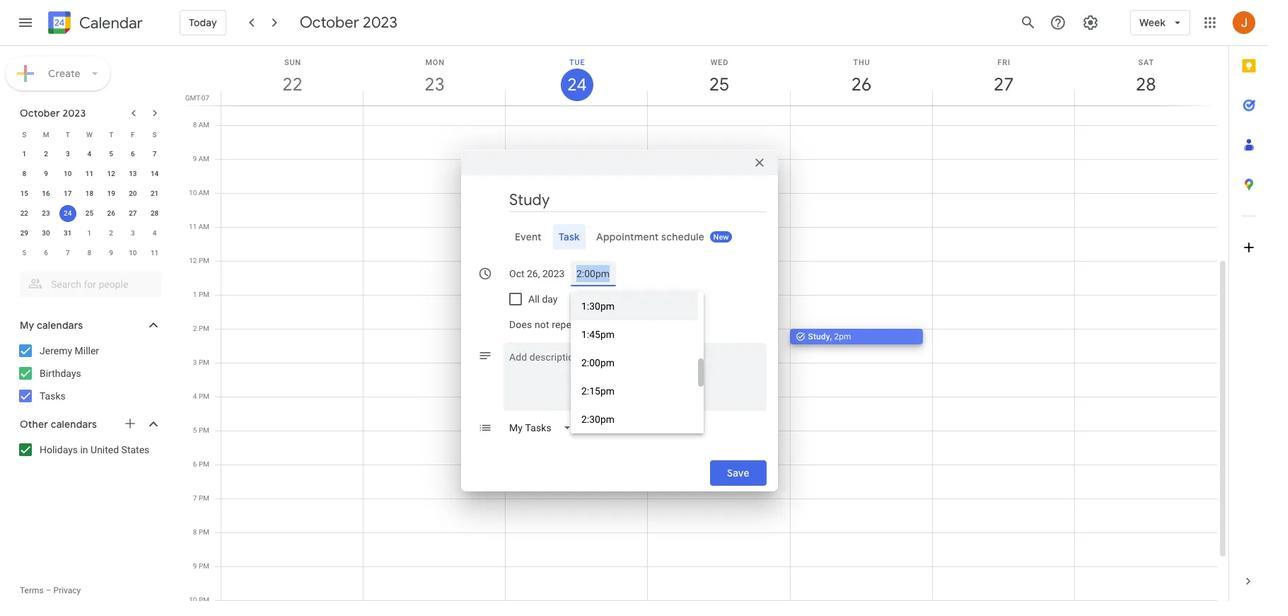 Task type: locate. For each thing, give the bounding box(es) containing it.
0 vertical spatial 22
[[282, 73, 302, 96]]

am down 9 am
[[199, 189, 209, 197]]

tue
[[570, 58, 586, 67]]

row
[[13, 125, 166, 144], [13, 144, 166, 164], [13, 164, 166, 184], [13, 184, 166, 204], [13, 204, 166, 224], [13, 224, 166, 243], [13, 243, 166, 263]]

1 horizontal spatial tab list
[[1230, 46, 1269, 562]]

24 down tue
[[567, 74, 586, 96]]

1 horizontal spatial 4
[[153, 229, 157, 237]]

1 vertical spatial 10
[[189, 189, 197, 197]]

other
[[20, 418, 48, 431]]

holidays in united states
[[40, 444, 150, 456]]

today button
[[180, 6, 226, 40]]

1 am from the top
[[199, 121, 209, 129]]

pm up 2 pm
[[199, 291, 209, 299]]

1 horizontal spatial 22
[[282, 73, 302, 96]]

5 down 29 element
[[22, 249, 26, 257]]

row containing 8
[[13, 164, 166, 184]]

5 for 5 pm
[[193, 427, 197, 434]]

2 horizontal spatial 6
[[193, 461, 197, 468]]

1 horizontal spatial 6
[[131, 150, 135, 158]]

1 down 25 "element"
[[87, 229, 91, 237]]

9 inside "element"
[[109, 249, 113, 257]]

2 horizontal spatial 7
[[193, 495, 197, 502]]

8 for 8 pm
[[193, 529, 197, 536]]

united
[[91, 444, 119, 456]]

0 horizontal spatial october 2023
[[20, 107, 86, 120]]

pm for 3 pm
[[199, 359, 209, 367]]

0 horizontal spatial 27
[[129, 209, 137, 217]]

9 up 10 am
[[193, 155, 197, 163]]

8 down 'gmt-'
[[193, 121, 197, 129]]

t left f
[[109, 131, 113, 138]]

add other calendars image
[[123, 417, 137, 431]]

11 down november 4 element
[[151, 249, 159, 257]]

2 horizontal spatial 10
[[189, 189, 197, 197]]

0 vertical spatial 2023
[[363, 13, 398, 33]]

8
[[193, 121, 197, 129], [22, 170, 26, 178], [87, 249, 91, 257], [193, 529, 197, 536]]

2 row from the top
[[13, 144, 166, 164]]

1 horizontal spatial 12
[[189, 257, 197, 265]]

pm
[[199, 257, 209, 265], [199, 291, 209, 299], [199, 325, 209, 333], [199, 359, 209, 367], [199, 393, 209, 401], [199, 427, 209, 434], [199, 461, 209, 468], [199, 495, 209, 502], [199, 529, 209, 536], [199, 563, 209, 570]]

7 up 14
[[153, 150, 157, 158]]

0 horizontal spatial 3
[[66, 150, 70, 158]]

1 horizontal spatial 26
[[851, 73, 871, 96]]

am up the 12 pm
[[199, 223, 209, 231]]

8 up "15"
[[22, 170, 26, 178]]

1 vertical spatial 24
[[64, 209, 72, 217]]

2 inside grid
[[193, 325, 197, 333]]

my calendars
[[20, 319, 83, 332]]

event button
[[510, 224, 548, 249]]

1 horizontal spatial 27
[[993, 73, 1014, 96]]

1 vertical spatial 2
[[109, 229, 113, 237]]

23 down 16 element
[[42, 209, 50, 217]]

other calendars
[[20, 418, 97, 431]]

28
[[1136, 73, 1156, 96], [151, 209, 159, 217]]

5 up 12 element at the top left of the page
[[109, 150, 113, 158]]

26
[[851, 73, 871, 96], [107, 209, 115, 217]]

2 vertical spatial 6
[[193, 461, 197, 468]]

6
[[131, 150, 135, 158], [44, 249, 48, 257], [193, 461, 197, 468]]

1 inside grid
[[193, 291, 197, 299]]

1 horizontal spatial 11
[[151, 249, 159, 257]]

pm up 8 pm
[[199, 495, 209, 502]]

4 down w
[[87, 150, 91, 158]]

6 inside grid
[[193, 461, 197, 468]]

12 for 12
[[107, 170, 115, 178]]

calendars
[[37, 319, 83, 332], [51, 418, 97, 431]]

23 down mon
[[424, 73, 444, 96]]

fri
[[998, 58, 1011, 67]]

2 down m
[[44, 150, 48, 158]]

0 vertical spatial october
[[300, 13, 359, 33]]

1 row from the top
[[13, 125, 166, 144]]

9 for 9 pm
[[193, 563, 197, 570]]

28 inside column header
[[1136, 73, 1156, 96]]

pm up 5 pm
[[199, 393, 209, 401]]

26 down thu
[[851, 73, 871, 96]]

6 up '7 pm'
[[193, 461, 197, 468]]

t left w
[[66, 131, 70, 138]]

pm up '7 pm'
[[199, 461, 209, 468]]

am down "07"
[[199, 121, 209, 129]]

2 vertical spatial 1
[[193, 291, 197, 299]]

10 down the november 3 element
[[129, 249, 137, 257]]

all
[[529, 293, 540, 305]]

week button
[[1131, 6, 1191, 40]]

28 down sat
[[1136, 73, 1156, 96]]

7 pm from the top
[[199, 461, 209, 468]]

1 vertical spatial 25
[[85, 209, 94, 217]]

26 inside column header
[[851, 73, 871, 96]]

2 pm
[[193, 325, 209, 333]]

0 vertical spatial calendars
[[37, 319, 83, 332]]

2 horizontal spatial 11
[[189, 223, 197, 231]]

0 vertical spatial 24
[[567, 74, 586, 96]]

row containing 22
[[13, 204, 166, 224]]

1 vertical spatial 4
[[153, 229, 157, 237]]

2 horizontal spatial 3
[[193, 359, 197, 367]]

20 element
[[124, 185, 141, 202]]

12 inside row
[[107, 170, 115, 178]]

0 vertical spatial 28
[[1136, 73, 1156, 96]]

9 up 16
[[44, 170, 48, 178]]

2 vertical spatial 2
[[193, 325, 197, 333]]

pm for 8 pm
[[199, 529, 209, 536]]

10 element
[[59, 166, 76, 183]]

8 for 8 am
[[193, 121, 197, 129]]

0 vertical spatial 27
[[993, 73, 1014, 96]]

pm up 6 pm
[[199, 427, 209, 434]]

2 for november 2 element
[[109, 229, 113, 237]]

row group
[[13, 144, 166, 263]]

2 horizontal spatial 4
[[193, 393, 197, 401]]

11 for 11 element on the top of page
[[85, 170, 94, 178]]

28 link
[[1130, 69, 1163, 101]]

am
[[199, 121, 209, 129], [199, 155, 209, 163], [199, 189, 209, 197], [199, 223, 209, 231]]

1 horizontal spatial s
[[153, 131, 157, 138]]

0 horizontal spatial 12
[[107, 170, 115, 178]]

0 horizontal spatial 28
[[151, 209, 159, 217]]

calendars for my calendars
[[37, 319, 83, 332]]

november 6 element
[[38, 245, 55, 262]]

11 element
[[81, 166, 98, 183]]

2 horizontal spatial 1
[[193, 291, 197, 299]]

3 pm from the top
[[199, 325, 209, 333]]

0 horizontal spatial t
[[66, 131, 70, 138]]

wed
[[711, 58, 729, 67]]

5 row from the top
[[13, 204, 166, 224]]

3 row from the top
[[13, 164, 166, 184]]

new
[[714, 232, 730, 242]]

0 vertical spatial 23
[[424, 73, 444, 96]]

25 down 18 element
[[85, 209, 94, 217]]

26 inside 'element'
[[107, 209, 115, 217]]

3 am from the top
[[199, 189, 209, 197]]

24 cell
[[57, 204, 79, 224]]

4 for 4 pm
[[193, 393, 197, 401]]

22
[[282, 73, 302, 96], [20, 209, 28, 217]]

30 element
[[38, 225, 55, 242]]

28 inside october 2023 grid
[[151, 209, 159, 217]]

s left m
[[22, 131, 26, 138]]

20
[[129, 190, 137, 197]]

1 vertical spatial 28
[[151, 209, 159, 217]]

None search field
[[0, 266, 175, 297]]

3 down 2 pm
[[193, 359, 197, 367]]

9
[[193, 155, 197, 163], [44, 170, 48, 178], [109, 249, 113, 257], [193, 563, 197, 570]]

am for 10 am
[[199, 189, 209, 197]]

7 down 31 element
[[66, 249, 70, 257]]

10 up the 17
[[64, 170, 72, 178]]

2 horizontal spatial 2
[[193, 325, 197, 333]]

0 vertical spatial 11
[[85, 170, 94, 178]]

1 vertical spatial 5
[[22, 249, 26, 257]]

1 horizontal spatial 10
[[129, 249, 137, 257]]

calendar heading
[[76, 13, 143, 33]]

5 inside grid
[[193, 427, 197, 434]]

1 horizontal spatial october 2023
[[300, 13, 398, 33]]

3
[[66, 150, 70, 158], [131, 229, 135, 237], [193, 359, 197, 367]]

26 down 19 element
[[107, 209, 115, 217]]

6 pm from the top
[[199, 427, 209, 434]]

5 pm
[[193, 427, 209, 434]]

10 inside grid
[[189, 189, 197, 197]]

12
[[107, 170, 115, 178], [189, 257, 197, 265]]

1 vertical spatial 26
[[107, 209, 115, 217]]

10 up 11 am
[[189, 189, 197, 197]]

7 up 8 pm
[[193, 495, 197, 502]]

1 horizontal spatial 1
[[87, 229, 91, 237]]

3 up 10 element
[[66, 150, 70, 158]]

0 horizontal spatial 1
[[22, 150, 26, 158]]

f
[[131, 131, 135, 138]]

1 vertical spatial 23
[[42, 209, 50, 217]]

4 row from the top
[[13, 184, 166, 204]]

2 vertical spatial 5
[[193, 427, 197, 434]]

6 row from the top
[[13, 224, 166, 243]]

9 for 9 am
[[193, 155, 197, 163]]

8 pm from the top
[[199, 495, 209, 502]]

0 vertical spatial 4
[[87, 150, 91, 158]]

27
[[993, 73, 1014, 96], [129, 209, 137, 217]]

29 element
[[16, 225, 33, 242]]

6 for 6 pm
[[193, 461, 197, 468]]

october 2023
[[300, 13, 398, 33], [20, 107, 86, 120]]

s right f
[[153, 131, 157, 138]]

10 pm from the top
[[199, 563, 209, 570]]

28 down 21 element
[[151, 209, 159, 217]]

2 down "26" 'element'
[[109, 229, 113, 237]]

0 horizontal spatial 23
[[42, 209, 50, 217]]

9 pm from the top
[[199, 529, 209, 536]]

24
[[567, 74, 586, 96], [64, 209, 72, 217]]

0 horizontal spatial october
[[20, 107, 60, 120]]

11 am
[[189, 223, 209, 231]]

wed 25
[[709, 58, 729, 96]]

15
[[20, 190, 28, 197]]

study , 2pm
[[809, 332, 852, 342]]

1
[[22, 150, 26, 158], [87, 229, 91, 237], [193, 291, 197, 299]]

2 up 3 pm
[[193, 325, 197, 333]]

0 horizontal spatial 2
[[44, 150, 48, 158]]

7 row from the top
[[13, 243, 166, 263]]

2 am from the top
[[199, 155, 209, 163]]

0 horizontal spatial 24
[[64, 209, 72, 217]]

25 element
[[81, 205, 98, 222]]

4 pm from the top
[[199, 359, 209, 367]]

26 column header
[[790, 46, 933, 105]]

11 for november 11 element
[[151, 249, 159, 257]]

am for 11 am
[[199, 223, 209, 231]]

24, today element
[[59, 205, 76, 222]]

2:00pm
[[582, 357, 615, 368]]

24 down 17 element
[[64, 209, 72, 217]]

2 horizontal spatial 5
[[193, 427, 197, 434]]

0 vertical spatial 26
[[851, 73, 871, 96]]

0 horizontal spatial 4
[[87, 150, 91, 158]]

7
[[153, 150, 157, 158], [66, 249, 70, 257], [193, 495, 197, 502]]

october up m
[[20, 107, 60, 120]]

1 vertical spatial 22
[[20, 209, 28, 217]]

11
[[85, 170, 94, 178], [189, 223, 197, 231], [151, 249, 159, 257]]

3 pm
[[193, 359, 209, 367]]

22 down 15 element
[[20, 209, 28, 217]]

pm up 3 pm
[[199, 325, 209, 333]]

october 2023 up m
[[20, 107, 86, 120]]

8 down '7 pm'
[[193, 529, 197, 536]]

1 up "15"
[[22, 150, 26, 158]]

None field
[[504, 312, 612, 337], [504, 415, 583, 441], [504, 312, 612, 337], [504, 415, 583, 441]]

7 inside "element"
[[66, 249, 70, 257]]

0 horizontal spatial 2023
[[63, 107, 86, 120]]

11 down 10 am
[[189, 223, 197, 231]]

2 vertical spatial 11
[[151, 249, 159, 257]]

0 horizontal spatial 11
[[85, 170, 94, 178]]

calendars up in
[[51, 418, 97, 431]]

2:15pm option
[[571, 377, 698, 405]]

11 up 18
[[85, 170, 94, 178]]

1 vertical spatial 12
[[189, 257, 197, 265]]

27 down fri
[[993, 73, 1014, 96]]

25 link
[[703, 69, 736, 101]]

grid
[[181, 46, 1229, 602]]

create
[[48, 67, 81, 80]]

event
[[515, 230, 542, 243]]

Start time text field
[[577, 265, 611, 282]]

1:30pm option
[[571, 292, 698, 320]]

row containing 15
[[13, 184, 166, 204]]

14 element
[[146, 166, 163, 183]]

my
[[20, 319, 34, 332]]

1 down the 12 pm
[[193, 291, 197, 299]]

october up sun
[[300, 13, 359, 33]]

12 down 11 am
[[189, 257, 197, 265]]

pm for 12 pm
[[199, 257, 209, 265]]

5
[[109, 150, 113, 158], [22, 249, 26, 257], [193, 427, 197, 434]]

15 element
[[16, 185, 33, 202]]

0 horizontal spatial 10
[[64, 170, 72, 178]]

main drawer image
[[17, 14, 34, 31]]

jeremy miller
[[40, 345, 99, 357]]

pm up 1 pm
[[199, 257, 209, 265]]

0 horizontal spatial 22
[[20, 209, 28, 217]]

0 horizontal spatial 25
[[85, 209, 94, 217]]

1 horizontal spatial 3
[[131, 229, 135, 237]]

23 column header
[[363, 46, 506, 105]]

0 vertical spatial 10
[[64, 170, 72, 178]]

1 vertical spatial october
[[20, 107, 60, 120]]

privacy
[[53, 586, 81, 596]]

calendar element
[[45, 8, 143, 40]]

9 down november 2 element
[[109, 249, 113, 257]]

2
[[44, 150, 48, 158], [109, 229, 113, 237], [193, 325, 197, 333]]

1 vertical spatial 27
[[129, 209, 137, 217]]

5 pm from the top
[[199, 393, 209, 401]]

Search for people text field
[[28, 272, 153, 297]]

22 inside column header
[[282, 73, 302, 96]]

0 vertical spatial 25
[[709, 73, 729, 96]]

gmt-
[[185, 94, 202, 102]]

1 pm from the top
[[199, 257, 209, 265]]

1 vertical spatial 3
[[131, 229, 135, 237]]

0 vertical spatial october 2023
[[300, 13, 398, 33]]

pm down '7 pm'
[[199, 529, 209, 536]]

am down the 8 am
[[199, 155, 209, 163]]

4 am from the top
[[199, 223, 209, 231]]

1 horizontal spatial 23
[[424, 73, 444, 96]]

0 vertical spatial 6
[[131, 150, 135, 158]]

1 horizontal spatial t
[[109, 131, 113, 138]]

row containing 29
[[13, 224, 166, 243]]

pm down 8 pm
[[199, 563, 209, 570]]

4 for november 4 element
[[153, 229, 157, 237]]

17 element
[[59, 185, 76, 202]]

birthdays
[[40, 368, 81, 379]]

4 up 5 pm
[[193, 393, 197, 401]]

12 inside grid
[[189, 257, 197, 265]]

2023
[[363, 13, 398, 33], [63, 107, 86, 120]]

1 horizontal spatial 2
[[109, 229, 113, 237]]

29
[[20, 229, 28, 237]]

1 for 1 pm
[[193, 291, 197, 299]]

6 inside "element"
[[44, 249, 48, 257]]

november 3 element
[[124, 225, 141, 242]]

6 down f
[[131, 150, 135, 158]]

3 inside the november 3 element
[[131, 229, 135, 237]]

12 for 12 pm
[[189, 257, 197, 265]]

7 for 7 pm
[[193, 495, 197, 502]]

2 vertical spatial 3
[[193, 359, 197, 367]]

25 inside "element"
[[85, 209, 94, 217]]

4 down 28 element
[[153, 229, 157, 237]]

3 down "27" element
[[131, 229, 135, 237]]

calendar
[[79, 13, 143, 33]]

5 up 6 pm
[[193, 427, 197, 434]]

0 vertical spatial 7
[[153, 150, 157, 158]]

6 down 30 element
[[44, 249, 48, 257]]

pm for 9 pm
[[199, 563, 209, 570]]

0 horizontal spatial 7
[[66, 249, 70, 257]]

3 for the november 3 element
[[131, 229, 135, 237]]

18 element
[[81, 185, 98, 202]]

1 horizontal spatial 25
[[709, 73, 729, 96]]

october 2023 up sun
[[300, 13, 398, 33]]

27 down 20 element
[[129, 209, 137, 217]]

0 vertical spatial 12
[[107, 170, 115, 178]]

11 inside grid
[[189, 223, 197, 231]]

1 horizontal spatial 28
[[1136, 73, 1156, 96]]

8 down november 1 element
[[87, 249, 91, 257]]

appointment schedule
[[597, 230, 705, 243]]

tab list
[[1230, 46, 1269, 562], [473, 224, 767, 249]]

10
[[64, 170, 72, 178], [189, 189, 197, 197], [129, 249, 137, 257]]

my calendars list
[[3, 340, 175, 408]]

0 horizontal spatial 6
[[44, 249, 48, 257]]

calendars up jeremy
[[37, 319, 83, 332]]

22 column header
[[221, 46, 364, 105]]

am for 9 am
[[199, 155, 209, 163]]

0 horizontal spatial 26
[[107, 209, 115, 217]]

12 up 19
[[107, 170, 115, 178]]

22 down sun
[[282, 73, 302, 96]]

november 1 element
[[81, 225, 98, 242]]

1 pm
[[193, 291, 209, 299]]

5 for november 5 element on the top left
[[22, 249, 26, 257]]

2 pm from the top
[[199, 291, 209, 299]]

1 vertical spatial 6
[[44, 249, 48, 257]]

0 horizontal spatial s
[[22, 131, 26, 138]]

2 vertical spatial 7
[[193, 495, 197, 502]]

2 vertical spatial 4
[[193, 393, 197, 401]]

1 vertical spatial 11
[[189, 223, 197, 231]]

2pm
[[835, 332, 852, 342]]

9 down 8 pm
[[193, 563, 197, 570]]

1 horizontal spatial 24
[[567, 74, 586, 96]]

2 vertical spatial 10
[[129, 249, 137, 257]]

terms
[[20, 586, 44, 596]]

25 down wed
[[709, 73, 729, 96]]

23 element
[[38, 205, 55, 222]]

tasks
[[40, 391, 66, 402]]

pm down 2 pm
[[199, 359, 209, 367]]

1 vertical spatial 2023
[[63, 107, 86, 120]]



Task type: vqa. For each thing, say whether or not it's contained in the screenshot.
2nd 60 from the bottom
no



Task type: describe. For each thing, give the bounding box(es) containing it.
pm for 4 pm
[[199, 393, 209, 401]]

3 for 3 pm
[[193, 359, 197, 367]]

my calendars button
[[3, 314, 175, 337]]

pm for 7 pm
[[199, 495, 209, 502]]

9 am
[[193, 155, 209, 163]]

study
[[809, 332, 830, 342]]

27 link
[[988, 69, 1021, 101]]

21 element
[[146, 185, 163, 202]]

22 element
[[16, 205, 33, 222]]

7 pm
[[193, 495, 209, 502]]

2 for 2 pm
[[193, 325, 197, 333]]

0 vertical spatial 1
[[22, 150, 26, 158]]

2:00pm option
[[571, 349, 698, 377]]

privacy link
[[53, 586, 81, 596]]

–
[[46, 586, 51, 596]]

1 s from the left
[[22, 131, 26, 138]]

terms – privacy
[[20, 586, 81, 596]]

14
[[151, 170, 159, 178]]

31 element
[[59, 225, 76, 242]]

0 vertical spatial 3
[[66, 150, 70, 158]]

25 inside wed 25
[[709, 73, 729, 96]]

27 inside row
[[129, 209, 137, 217]]

31
[[64, 229, 72, 237]]

Add title text field
[[510, 189, 767, 211]]

9 for november 9 "element"
[[109, 249, 113, 257]]

sun 22
[[282, 58, 302, 96]]

28 element
[[146, 205, 163, 222]]

27 element
[[124, 205, 141, 222]]

start time list box
[[571, 292, 704, 433]]

create button
[[6, 57, 110, 91]]

november 4 element
[[146, 225, 163, 242]]

13
[[129, 170, 137, 178]]

6 pm
[[193, 461, 209, 468]]

10 for 10 element
[[64, 170, 72, 178]]

10 for november 10 element
[[129, 249, 137, 257]]

0 vertical spatial 2
[[44, 150, 48, 158]]

new element
[[711, 231, 733, 242]]

2 s from the left
[[153, 131, 157, 138]]

2:30pm option
[[571, 405, 698, 433]]

27 inside 'column header'
[[993, 73, 1014, 96]]

8 pm
[[193, 529, 209, 536]]

23 inside mon 23
[[424, 73, 444, 96]]

pm for 5 pm
[[199, 427, 209, 434]]

task
[[559, 230, 580, 243]]

tab list containing event
[[473, 224, 767, 249]]

12 element
[[103, 166, 120, 183]]

18
[[85, 190, 94, 197]]

Add description text field
[[504, 349, 767, 399]]

16
[[42, 190, 50, 197]]

1 for november 1 element
[[87, 229, 91, 237]]

1:30pm
[[582, 300, 615, 312]]

november 9 element
[[103, 245, 120, 262]]

row group containing 1
[[13, 144, 166, 263]]

19
[[107, 190, 115, 197]]

sat 28
[[1136, 58, 1156, 96]]

10 for 10 am
[[189, 189, 197, 197]]

4 pm
[[193, 393, 209, 401]]

in
[[80, 444, 88, 456]]

w
[[86, 131, 93, 138]]

thu
[[854, 58, 871, 67]]

holidays
[[40, 444, 78, 456]]

calendars for other calendars
[[51, 418, 97, 431]]

17
[[64, 190, 72, 197]]

6 for november 6 "element"
[[44, 249, 48, 257]]

22 link
[[276, 69, 309, 101]]

states
[[121, 444, 150, 456]]

day
[[542, 293, 558, 305]]

m
[[43, 131, 49, 138]]

8 am
[[193, 121, 209, 129]]

mon
[[426, 58, 445, 67]]

1:45pm option
[[571, 320, 698, 349]]

2 t from the left
[[109, 131, 113, 138]]

jeremy
[[40, 345, 72, 357]]

am for 8 am
[[199, 121, 209, 129]]

week
[[1140, 16, 1166, 29]]

,
[[830, 332, 832, 342]]

1:45pm
[[582, 329, 615, 340]]

october 2023 grid
[[13, 125, 166, 263]]

1 horizontal spatial 7
[[153, 150, 157, 158]]

13 element
[[124, 166, 141, 183]]

24 inside '24, today' "element"
[[64, 209, 72, 217]]

12 pm
[[189, 257, 209, 265]]

1 horizontal spatial october
[[300, 13, 359, 33]]

sun
[[284, 58, 301, 67]]

fri 27
[[993, 58, 1014, 96]]

23 link
[[419, 69, 451, 101]]

10 am
[[189, 189, 209, 197]]

25 column header
[[648, 46, 791, 105]]

mon 23
[[424, 58, 445, 96]]

23 inside grid
[[42, 209, 50, 217]]

9 pm
[[193, 563, 209, 570]]

26 element
[[103, 205, 120, 222]]

terms link
[[20, 586, 44, 596]]

16 element
[[38, 185, 55, 202]]

tue 24
[[567, 58, 586, 96]]

gmt-07
[[185, 94, 209, 102]]

28 column header
[[1075, 46, 1218, 105]]

grid containing 22
[[181, 46, 1229, 602]]

miller
[[75, 345, 99, 357]]

22 inside october 2023 grid
[[20, 209, 28, 217]]

thu 26
[[851, 58, 871, 96]]

19 element
[[103, 185, 120, 202]]

november 5 element
[[16, 245, 33, 262]]

all day
[[529, 293, 558, 305]]

1 horizontal spatial 5
[[109, 150, 113, 158]]

2:30pm
[[582, 414, 615, 425]]

november 2 element
[[103, 225, 120, 242]]

november 7 element
[[59, 245, 76, 262]]

november 10 element
[[124, 245, 141, 262]]

21
[[151, 190, 159, 197]]

Start date text field
[[510, 265, 565, 282]]

1 horizontal spatial 2023
[[363, 13, 398, 33]]

07
[[202, 94, 209, 102]]

1 vertical spatial october 2023
[[20, 107, 86, 120]]

settings menu image
[[1083, 14, 1100, 31]]

row containing 5
[[13, 243, 166, 263]]

pm for 6 pm
[[199, 461, 209, 468]]

27 column header
[[932, 46, 1076, 105]]

today
[[189, 16, 217, 29]]

26 link
[[846, 69, 878, 101]]

schedule
[[662, 230, 705, 243]]

24 inside 24 column header
[[567, 74, 586, 96]]

november 8 element
[[81, 245, 98, 262]]

pm for 1 pm
[[199, 291, 209, 299]]

pm for 2 pm
[[199, 325, 209, 333]]

row containing s
[[13, 125, 166, 144]]

2:15pm
[[582, 385, 615, 397]]

sat
[[1139, 58, 1155, 67]]

24 column header
[[505, 46, 649, 105]]

1 t from the left
[[66, 131, 70, 138]]

appointment
[[597, 230, 660, 243]]

november 11 element
[[146, 245, 163, 262]]

7 for november 7 "element"
[[66, 249, 70, 257]]

11 for 11 am
[[189, 223, 197, 231]]

24 link
[[561, 69, 594, 101]]

task button
[[553, 224, 586, 249]]

30
[[42, 229, 50, 237]]

8 for november 8 element
[[87, 249, 91, 257]]

other calendars button
[[3, 413, 175, 436]]

row containing 1
[[13, 144, 166, 164]]



